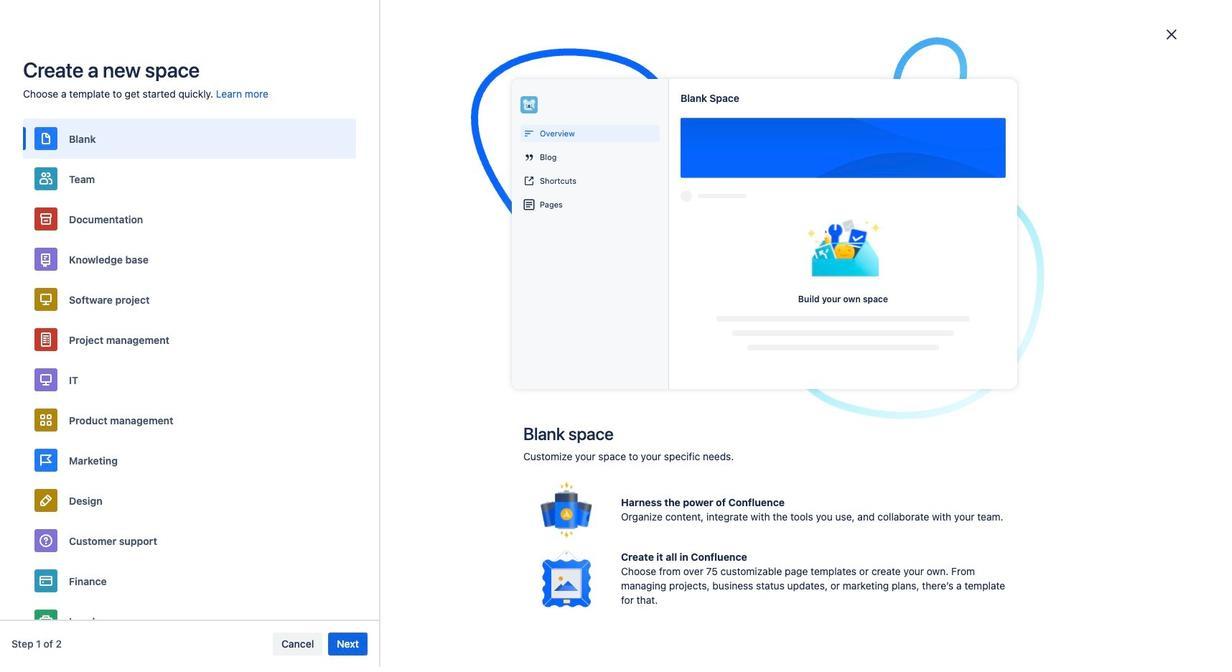 Task type: vqa. For each thing, say whether or not it's contained in the screenshot.
Sidebar navigation icon
no



Task type: locate. For each thing, give the bounding box(es) containing it.
Search field
[[934, 8, 1077, 31]]

group
[[87, 63, 259, 193]]

banner
[[0, 0, 1207, 40]]

close image
[[1164, 26, 1181, 43]]

list
[[1080, 7, 1198, 33]]



